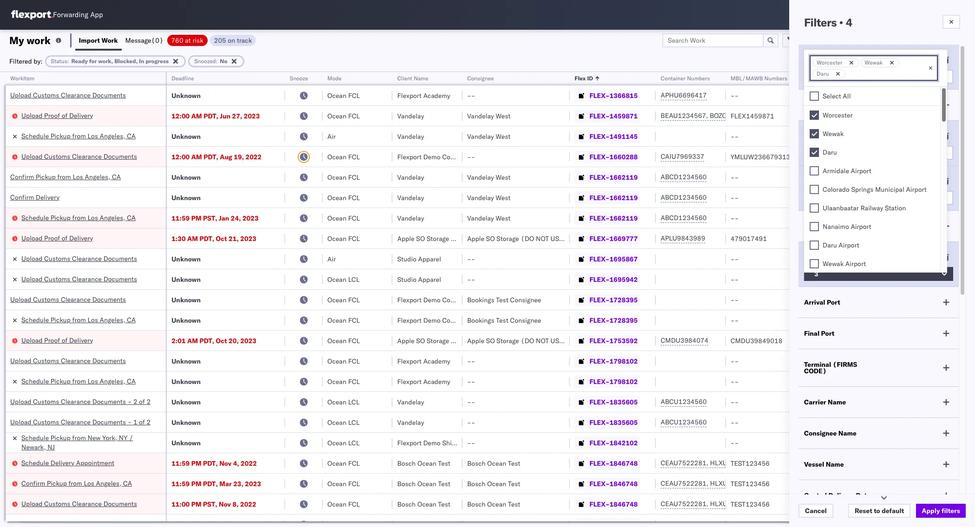 Task type: locate. For each thing, give the bounding box(es) containing it.
1 vertical spatial confirm
[[10, 193, 34, 201]]

0 vertical spatial wewak
[[865, 59, 883, 66]]

station
[[885, 204, 906, 212]]

nov left 4,
[[219, 459, 231, 468]]

4 west from the top
[[496, 194, 511, 202]]

1 vertical spatial confirm pickup from los angeles, ca link
[[21, 479, 132, 488]]

11:59 pm pst, jan 24, 2023
[[172, 214, 259, 222]]

1 vertical spatial 12:00
[[172, 153, 190, 161]]

2023 for 2:01 am pdt, oct 20, 2023
[[240, 337, 256, 345]]

schedule pickup from los angeles, ca link for vandelay
[[21, 131, 136, 141]]

3 flexport demo consignee from the top
[[397, 316, 473, 325]]

0 vertical spatial flexport academy
[[397, 91, 450, 100]]

3 academy from the top
[[423, 377, 450, 386]]

1 vertical spatial upload proof of delivery
[[21, 234, 93, 242]]

upload proof of delivery
[[21, 111, 93, 120], [21, 234, 93, 242], [21, 336, 93, 345]]

1 vertical spatial upload proof of delivery link
[[21, 233, 93, 243]]

3 ocean lcl from the top
[[327, 418, 360, 427]]

1 vertical spatial flexport demo consignee
[[397, 296, 473, 304]]

ceau7522281, for 11:59 pm pdt, mar 23, 2023
[[661, 479, 708, 488]]

1 upload proof of delivery link from the top
[[21, 111, 93, 120]]

0 vertical spatial hlxu8034992
[[759, 459, 805, 467]]

pdt, down 11:59 pm pst, jan 24, 2023
[[200, 234, 214, 243]]

schedule for flexport academy schedule pickup from los angeles, ca link
[[21, 377, 49, 385]]

upload proof of delivery for 2:01
[[21, 336, 93, 345]]

0 vertical spatial academy
[[423, 91, 450, 100]]

pst, left jan
[[203, 214, 217, 222]]

1 vertical spatial snoozed
[[804, 132, 830, 140]]

jawla for confirm delivery
[[888, 194, 904, 202]]

3 test123456 from the top
[[731, 500, 770, 509]]

ca inside button
[[127, 213, 136, 222]]

2 1662119 from the top
[[610, 194, 638, 202]]

confirm pickup from los angeles, ca
[[10, 173, 121, 181], [21, 479, 132, 488]]

0 vertical spatial port
[[838, 253, 851, 262]]

0 vertical spatial studio apparel
[[397, 255, 441, 263]]

ulaanbaatar
[[823, 204, 859, 212]]

pdt, left "jun"
[[204, 112, 218, 120]]

pdt, for 23,
[[203, 480, 218, 488]]

action
[[943, 36, 963, 44]]

1 vertical spatial air
[[327, 255, 336, 263]]

reset to default
[[855, 507, 904, 515]]

0 horizontal spatial client
[[397, 75, 412, 82]]

1 vertical spatial bookings
[[467, 316, 494, 325]]

departure
[[804, 253, 836, 262]]

port right arrival
[[827, 298, 840, 307]]

at
[[804, 101, 811, 109]]

2
[[814, 194, 818, 202], [133, 397, 137, 406], [147, 397, 151, 406], [147, 418, 151, 426]]

0 horizontal spatial status
[[51, 57, 67, 64]]

daru up armidale
[[823, 148, 837, 157]]

1 vertical spatial 1835605
[[610, 418, 638, 427]]

0 vertical spatial confirm
[[10, 173, 34, 181]]

6 fcl from the top
[[348, 214, 360, 222]]

flex-1459871 button
[[575, 109, 640, 122], [575, 109, 640, 122]]

: for snoozed
[[216, 57, 218, 64]]

oct left 20,
[[216, 337, 227, 345]]

2022 right 19,
[[246, 153, 262, 161]]

flex-1798102 button
[[575, 355, 640, 368], [575, 355, 640, 368], [575, 375, 640, 388], [575, 375, 640, 388]]

1 vertical spatial hlxu6269489,
[[710, 479, 758, 488]]

12:00 down deadline
[[172, 112, 190, 120]]

1 flex-1846748 from the top
[[590, 459, 638, 468]]

app
[[90, 10, 103, 19]]

from inside schedule pickup from new york, ny / newark, nj
[[72, 434, 86, 442]]

pm right the 11:00 at bottom
[[191, 500, 201, 509]]

1 vertical spatial client name
[[804, 222, 843, 230]]

6 resize handle column header from the left
[[559, 72, 570, 527]]

6 flexport from the top
[[397, 377, 422, 386]]

1 vertical spatial 3
[[814, 270, 818, 278]]

jawla
[[888, 173, 904, 181], [888, 194, 904, 202], [888, 418, 904, 427]]

1 flexport demo consignee from the top
[[397, 153, 473, 161]]

1 vertical spatial oct
[[216, 337, 227, 345]]

airport down daru airport
[[846, 260, 866, 268]]

2023 right 23,
[[245, 480, 261, 488]]

port for departure port
[[838, 253, 851, 262]]

1 horizontal spatial snoozed
[[804, 132, 830, 140]]

--
[[467, 91, 475, 100], [731, 91, 739, 100], [731, 132, 739, 141], [467, 153, 475, 161], [731, 173, 739, 181], [731, 194, 739, 202], [731, 214, 739, 222], [467, 255, 475, 263], [731, 255, 739, 263], [467, 275, 475, 284], [731, 275, 739, 284], [731, 296, 739, 304], [731, 316, 739, 325], [467, 357, 475, 365], [731, 357, 739, 365], [467, 377, 475, 386], [731, 377, 739, 386], [467, 398, 475, 406], [731, 398, 739, 406], [467, 418, 475, 427], [731, 418, 739, 427], [467, 439, 475, 447], [731, 439, 739, 447]]

flex-1728395 down flex-1695942
[[590, 296, 638, 304]]

2 ocean fcl from the top
[[327, 112, 360, 120]]

0 vertical spatial bookings
[[467, 296, 494, 304]]

6 flex- from the top
[[590, 194, 610, 202]]

confirm pickup from los angeles, ca button
[[10, 172, 121, 182], [21, 479, 132, 489]]

2 vertical spatial upload proof of delivery button
[[21, 336, 93, 346]]

wewak down daru airport
[[823, 260, 844, 268]]

gaurav for upload customs clearance documents - 1 of 2
[[865, 418, 886, 427]]

2 vertical spatial 2022
[[240, 500, 256, 509]]

oct left 21,
[[216, 234, 227, 243]]

upload proof of delivery link
[[21, 111, 93, 120], [21, 233, 93, 243], [21, 336, 93, 345]]

confirm delivery
[[10, 193, 60, 201]]

flex-1835605 button
[[575, 396, 640, 409], [575, 396, 640, 409], [575, 416, 640, 429], [575, 416, 640, 429]]

1 gaurav jawla from the top
[[865, 173, 904, 181]]

2 vertical spatial hlxu6269489,
[[710, 500, 758, 508]]

hlxu6269489, for 11:00 pm pst, nov 8, 2022
[[710, 500, 758, 508]]

3 gaurav jawla from the top
[[865, 418, 904, 427]]

1 vertical spatial client
[[804, 222, 823, 230]]

flexport
[[397, 91, 422, 100], [397, 153, 422, 161], [397, 296, 422, 304], [397, 316, 422, 325], [397, 357, 422, 365], [397, 377, 422, 386], [397, 439, 422, 447]]

1 vertical spatial nov
[[219, 500, 231, 509]]

test123456
[[731, 459, 770, 468], [731, 480, 770, 488], [731, 500, 770, 509]]

1846748
[[610, 459, 638, 468], [610, 480, 638, 488], [610, 500, 638, 509]]

1 horizontal spatial mode
[[804, 177, 822, 185]]

1 vertical spatial upload proof of delivery button
[[21, 233, 93, 244]]

upload proof of delivery link for 12:00 am pdt, jun 27, 2023
[[21, 111, 93, 120]]

2022 right 8, on the bottom left of page
[[240, 500, 256, 509]]

1 studio from the top
[[397, 255, 416, 263]]

3 west from the top
[[496, 173, 511, 181]]

hlxu8034992 for 11:00 pm pst, nov 8, 2022
[[759, 500, 805, 508]]

carrier
[[804, 398, 826, 407]]

6 schedule from the top
[[21, 459, 49, 467]]

2 lcl from the top
[[348, 398, 360, 406]]

mode left "colorado"
[[804, 177, 822, 185]]

1 vertical spatial port
[[827, 298, 840, 307]]

-
[[467, 91, 471, 100], [471, 91, 475, 100], [731, 91, 735, 100], [735, 91, 739, 100], [731, 132, 735, 141], [735, 132, 739, 141], [467, 153, 471, 161], [471, 153, 475, 161], [731, 173, 735, 181], [735, 173, 739, 181], [731, 194, 735, 202], [735, 194, 739, 202], [731, 214, 735, 222], [735, 214, 739, 222], [909, 214, 914, 222], [467, 255, 471, 263], [471, 255, 475, 263], [731, 255, 735, 263], [735, 255, 739, 263], [467, 275, 471, 284], [471, 275, 475, 284], [731, 275, 735, 284], [735, 275, 739, 284], [731, 296, 735, 304], [735, 296, 739, 304], [731, 316, 735, 325], [735, 316, 739, 325], [467, 357, 471, 365], [471, 357, 475, 365], [731, 357, 735, 365], [735, 357, 739, 365], [467, 377, 471, 386], [471, 377, 475, 386], [731, 377, 735, 386], [735, 377, 739, 386], [128, 397, 132, 406], [467, 398, 471, 406], [471, 398, 475, 406], [731, 398, 735, 406], [735, 398, 739, 406], [128, 418, 132, 426], [467, 418, 471, 427], [471, 418, 475, 427], [731, 418, 735, 427], [735, 418, 739, 427], [467, 439, 471, 447], [471, 439, 475, 447], [731, 439, 735, 447], [735, 439, 739, 447]]

confirm delivery button
[[10, 193, 60, 203]]

from for schedule pickup from los angeles, ca link for flexport demo consignee
[[72, 316, 86, 324]]

2 west from the top
[[496, 132, 511, 141]]

2 vertical spatial 1662119
[[610, 214, 638, 222]]

schedule pickup from los angeles, ca
[[21, 132, 136, 140], [21, 213, 136, 222], [21, 316, 136, 324], [21, 377, 136, 385]]

2023 right 20,
[[240, 337, 256, 345]]

confirm pickup from los angeles, ca link for the topmost confirm pickup from los angeles, ca button
[[10, 172, 121, 181]]

2023 for 11:59 pm pdt, mar 23, 2023
[[245, 480, 261, 488]]

0 vertical spatial ceau7522281, hlxu6269489, hlxu8034992
[[661, 459, 805, 467]]

2 vertical spatial hlxu8034992
[[759, 500, 805, 508]]

1 11:59 from the top
[[172, 214, 190, 222]]

1 flex- from the top
[[590, 91, 610, 100]]

confirm pickup from los angeles, ca down schedule delivery appointment button
[[21, 479, 132, 488]]

resize handle column header for the client name button
[[451, 72, 463, 527]]

1 vertical spatial test123456
[[731, 480, 770, 488]]

airport
[[851, 167, 872, 175], [906, 185, 927, 194], [851, 223, 871, 231], [839, 241, 859, 249], [846, 260, 866, 268]]

confirm pickup from los angeles, ca link
[[10, 172, 121, 181], [21, 479, 132, 488]]

(firms
[[833, 361, 857, 369]]

upload proof of delivery button for 2:01 am pdt, oct 20, 2023
[[21, 336, 93, 346]]

0 vertical spatial pst,
[[203, 214, 217, 222]]

mbl/mawb numbers button
[[726, 73, 851, 82]]

customs
[[33, 91, 59, 99], [44, 152, 70, 161], [44, 254, 70, 263], [44, 275, 70, 283], [33, 295, 59, 304], [33, 357, 59, 365], [33, 397, 59, 406], [33, 418, 59, 426], [44, 500, 70, 508]]

13 unknown from the top
[[172, 439, 201, 447]]

pdt, up 11:59 pm pdt, mar 23, 2023
[[203, 459, 218, 468]]

clearance inside upload customs clearance documents - 2 of 2 link
[[61, 397, 91, 406]]

port right final
[[821, 329, 835, 338]]

0 vertical spatial proof
[[44, 111, 60, 120]]

risk right at
[[193, 36, 203, 44]]

0 vertical spatial test123456
[[731, 459, 770, 468]]

2 vertical spatial 11:59
[[172, 480, 190, 488]]

1 flex-1835605 from the top
[[590, 398, 638, 406]]

None checkbox
[[810, 92, 819, 101], [810, 166, 819, 176], [810, 185, 819, 194], [810, 203, 819, 213], [810, 241, 819, 250], [810, 92, 819, 101], [810, 166, 819, 176], [810, 185, 819, 194], [810, 203, 819, 213], [810, 241, 819, 250]]

1 ocean lcl from the top
[[327, 275, 360, 284]]

1 vertical spatial flex-1835605
[[590, 418, 638, 427]]

0 vertical spatial abcu1234560
[[661, 398, 707, 406]]

1835605 for upload customs clearance documents - 1 of 2
[[610, 418, 638, 427]]

0 vertical spatial flexport demo consignee
[[397, 153, 473, 161]]

2 1835605 from the top
[[610, 418, 638, 427]]

2 flexport from the top
[[397, 153, 422, 161]]

1 vertical spatial apparel
[[418, 275, 441, 284]]

0 vertical spatial client name
[[397, 75, 429, 82]]

4 schedule from the top
[[21, 377, 49, 385]]

0 vertical spatial mode
[[327, 75, 342, 82]]

12:00 for 12:00 am pdt, aug 19, 2022
[[172, 153, 190, 161]]

2 numbers from the left
[[764, 75, 787, 82]]

upload proof of delivery for 12:00
[[21, 111, 93, 120]]

schedule inside button
[[21, 459, 49, 467]]

schedule pickup from los angeles, ca link
[[21, 131, 136, 141], [21, 213, 136, 222], [21, 315, 136, 325], [21, 377, 136, 386]]

wewak up yes
[[823, 130, 844, 138]]

am for 1:30 am pdt, oct 21, 2023
[[187, 234, 198, 243]]

from for vandelay schedule pickup from los angeles, ca link
[[72, 132, 86, 140]]

0 horizontal spatial client name
[[397, 75, 429, 82]]

pm up 11:00 pm pst, nov 8, 2022 at the bottom of page
[[191, 480, 201, 488]]

(do
[[451, 234, 464, 243], [521, 234, 534, 243], [451, 337, 464, 345], [521, 337, 534, 345]]

nov left 8, on the bottom left of page
[[219, 500, 231, 509]]

caiu7969337
[[661, 152, 704, 161]]

pdt, left "mar"
[[203, 480, 218, 488]]

11:59 pm pdt, mar 23, 2023
[[172, 480, 261, 488]]

oct for 20,
[[216, 337, 227, 345]]

1 flex-1798102 from the top
[[590, 357, 638, 365]]

snoozed : no
[[194, 57, 227, 64]]

pst, for jan
[[203, 214, 217, 222]]

1 horizontal spatial :
[[216, 57, 218, 64]]

from inside schedule pickup from los angeles, ca button
[[72, 213, 86, 222]]

1 horizontal spatial status
[[804, 56, 824, 64]]

airport for nanaimo airport
[[851, 223, 871, 231]]

0 vertical spatial 1846748
[[610, 459, 638, 468]]

pst, down 11:59 pm pdt, mar 23, 2023
[[203, 500, 217, 509]]

pm for 11:59 pm pdt, mar 23, 2023
[[191, 480, 201, 488]]

am right the 1:30
[[187, 234, 198, 243]]

numbers
[[687, 75, 710, 82], [764, 75, 787, 82]]

0 vertical spatial flex-1835605
[[590, 398, 638, 406]]

:
[[67, 57, 69, 64], [216, 57, 218, 64]]

2 abcu1234560 from the top
[[661, 418, 707, 427]]

0 vertical spatial confirm pickup from los angeles, ca button
[[10, 172, 121, 182]]

2023 right 21,
[[240, 234, 256, 243]]

pdt, for 21,
[[200, 234, 214, 243]]

vandelay
[[397, 112, 424, 120], [467, 112, 494, 120], [397, 132, 424, 141], [467, 132, 494, 141], [397, 173, 424, 181], [467, 173, 494, 181], [397, 194, 424, 202], [467, 194, 494, 202], [397, 214, 424, 222], [467, 214, 494, 222], [397, 398, 424, 406], [397, 418, 424, 427]]

snoozed up yes
[[804, 132, 830, 140]]

2 vertical spatial jawla
[[888, 418, 904, 427]]

1 vertical spatial academy
[[423, 357, 450, 365]]

2 vertical spatial flex-1662119
[[590, 214, 638, 222]]

wewak up "operator"
[[865, 59, 883, 66]]

2 vertical spatial ceau7522281,
[[661, 500, 708, 508]]

0 vertical spatial 12:00
[[172, 112, 190, 120]]

confirm pickup from los angeles, ca link up confirm delivery link
[[10, 172, 121, 181]]

11 fcl from the top
[[348, 357, 360, 365]]

academy
[[423, 91, 450, 100], [423, 357, 450, 365], [423, 377, 450, 386]]

3 hlxu8034992 from the top
[[759, 500, 805, 508]]

import work button
[[75, 30, 122, 51]]

2023 right 27,
[[244, 112, 260, 120]]

11:59 for 11:59 pm pst, jan 24, 2023
[[172, 214, 190, 222]]

resize handle column header
[[155, 72, 166, 527], [274, 72, 285, 527], [312, 72, 323, 527], [382, 72, 393, 527], [451, 72, 463, 527], [559, 72, 570, 527], [645, 72, 656, 527], [715, 72, 726, 527], [849, 72, 860, 527], [919, 72, 930, 527], [952, 72, 963, 527]]

0 vertical spatial 3
[[814, 72, 818, 81]]

11:59 pm pdt, nov 4, 2022
[[172, 459, 257, 468]]

1 vertical spatial flex-1728395
[[590, 316, 638, 325]]

flex-1846748 button
[[575, 457, 640, 470], [575, 457, 640, 470], [575, 477, 640, 490], [575, 477, 640, 490], [575, 498, 640, 511], [575, 498, 640, 511]]

departure port
[[804, 253, 851, 262]]

schedule
[[21, 132, 49, 140], [21, 213, 49, 222], [21, 316, 49, 324], [21, 377, 49, 385], [21, 434, 49, 442], [21, 459, 49, 467]]

0 vertical spatial 3 button
[[804, 70, 953, 84]]

3 flexport from the top
[[397, 296, 422, 304]]

airport up springs
[[851, 167, 872, 175]]

2 11:59 from the top
[[172, 459, 190, 468]]

wewak
[[865, 59, 883, 66], [823, 130, 844, 138], [823, 260, 844, 268]]

3 resize handle column header from the left
[[312, 72, 323, 527]]

pst, for nov
[[203, 500, 217, 509]]

4 fcl from the top
[[348, 173, 360, 181]]

schedule inside button
[[21, 213, 49, 222]]

snoozed for snoozed : no
[[194, 57, 216, 64]]

upload proof of delivery button for 12:00 am pdt, jun 27, 2023
[[21, 111, 93, 121]]

0 vertical spatial nov
[[219, 459, 231, 468]]

1 ceau7522281, from the top
[[661, 459, 708, 467]]

1 vertical spatial 11:59
[[172, 459, 190, 468]]

1 bookings test consignee from the top
[[467, 296, 541, 304]]

2 vertical spatial gaurav
[[865, 418, 886, 427]]

gaurav jawla for confirm delivery
[[865, 194, 904, 202]]

13 flex- from the top
[[590, 337, 610, 345]]

status for status : ready for work, blocked, in progress
[[51, 57, 67, 64]]

resize handle column header for workitem button at the top
[[155, 72, 166, 527]]

airport down nanaimo airport
[[839, 241, 859, 249]]

6 unknown from the top
[[172, 275, 201, 284]]

1 resize handle column header from the left
[[155, 72, 166, 527]]

so
[[416, 234, 425, 243], [486, 234, 495, 243], [416, 337, 425, 345], [486, 337, 495, 345]]

1 vertical spatial 1728395
[[610, 316, 638, 325]]

air for studio apparel
[[327, 255, 336, 263]]

3 up at risk
[[814, 72, 818, 81]]

los inside button
[[88, 213, 98, 222]]

pickup inside button
[[51, 213, 71, 222]]

1 vertical spatial abcd1234560
[[661, 193, 707, 202]]

pdt, left aug
[[204, 153, 218, 161]]

1 vertical spatial 2022
[[241, 459, 257, 468]]

from for flexport academy schedule pickup from los angeles, ca link
[[72, 377, 86, 385]]

bozo1234565,
[[710, 112, 757, 120]]

8 resize handle column header from the left
[[715, 72, 726, 527]]

studio for ocean lcl
[[397, 275, 416, 284]]

ceau7522281, for 11:00 pm pst, nov 8, 2022
[[661, 500, 708, 508]]

worcester down 'select all' on the right of the page
[[823, 111, 853, 119]]

upload customs clearance documents link
[[10, 90, 126, 100], [21, 152, 137, 161], [21, 254, 137, 263], [21, 274, 137, 284], [10, 295, 126, 304], [10, 356, 126, 365], [21, 499, 137, 509]]

27,
[[232, 112, 242, 120]]

by:
[[34, 57, 43, 65]]

airport for wewak airport
[[846, 260, 866, 268]]

schedule for schedule delivery appointment link
[[21, 459, 49, 467]]

abcd1234560
[[661, 173, 707, 181], [661, 193, 707, 202], [661, 214, 707, 222]]

12 fcl from the top
[[348, 377, 360, 386]]

0 vertical spatial studio
[[397, 255, 416, 263]]

1753592
[[610, 337, 638, 345]]

4 flex- from the top
[[590, 153, 610, 161]]

4 lcl from the top
[[348, 439, 360, 447]]

1669777
[[610, 234, 638, 243]]

2 ceau7522281, hlxu6269489, hlxu8034992 from the top
[[661, 479, 805, 488]]

filtered by:
[[9, 57, 43, 65]]

1 oct from the top
[[216, 234, 227, 243]]

apparel
[[418, 255, 441, 263], [418, 275, 441, 284]]

0 vertical spatial upload proof of delivery
[[21, 111, 93, 120]]

1846748 for 11:59 pm pdt, mar 23, 2023
[[610, 480, 638, 488]]

forwarding app link
[[11, 10, 103, 20]]

clearance inside upload customs clearance documents - 1 of 2 link
[[61, 418, 91, 426]]

ca for schedule pickup from los angeles, ca link for flexport demo consignee
[[127, 316, 136, 324]]

3 1846748 from the top
[[610, 500, 638, 509]]

import work
[[79, 36, 118, 44]]

: left no
[[216, 57, 218, 64]]

ceau7522281, hlxu6269489, hlxu8034992
[[661, 459, 805, 467], [661, 479, 805, 488], [661, 500, 805, 508]]

1 vertical spatial ceau7522281,
[[661, 479, 708, 488]]

6 ocean fcl from the top
[[327, 214, 360, 222]]

1835605 for upload customs clearance documents - 2 of 2
[[610, 398, 638, 406]]

2 vertical spatial upload proof of delivery
[[21, 336, 93, 345]]

1 flexport academy from the top
[[397, 91, 450, 100]]

1 vertical spatial gaurav
[[865, 194, 886, 202]]

bosch ocean test
[[397, 459, 450, 468], [467, 459, 520, 468], [397, 480, 450, 488], [467, 480, 520, 488], [397, 500, 450, 509], [467, 500, 520, 509]]

3 lcl from the top
[[348, 418, 360, 427]]

3 proof from the top
[[44, 336, 60, 345]]

2 ceau7522281, from the top
[[661, 479, 708, 488]]

0 horizontal spatial snoozed
[[194, 57, 216, 64]]

snoozed left no
[[194, 57, 216, 64]]

1 academy from the top
[[423, 91, 450, 100]]

colorado
[[823, 185, 850, 194]]

1 test123456 from the top
[[731, 459, 770, 468]]

daru up select
[[817, 70, 829, 77]]

risk
[[193, 36, 203, 44], [813, 101, 825, 109]]

blocked,
[[114, 57, 138, 64]]

list box
[[804, 87, 940, 527]]

snoozed for snoozed
[[804, 132, 830, 140]]

0 vertical spatial 1662119
[[610, 173, 638, 181]]

proof for 12:00 am pdt, jun 27, 2023
[[44, 111, 60, 120]]

1 vertical spatial abcu1234560
[[661, 418, 707, 427]]

0 vertical spatial client
[[397, 75, 412, 82]]

pdt, for 27,
[[204, 112, 218, 120]]

0 vertical spatial flex-1728395
[[590, 296, 638, 304]]

numbers up aphu6696417
[[687, 75, 710, 82]]

test123456 for 11:59 pm pdt, nov 4, 2022
[[731, 459, 770, 468]]

status down file
[[804, 56, 824, 64]]

springs
[[851, 185, 874, 194]]

0 vertical spatial bookings test consignee
[[467, 296, 541, 304]]

1 numbers from the left
[[687, 75, 710, 82]]

0 vertical spatial oct
[[216, 234, 227, 243]]

schedule for vandelay schedule pickup from los angeles, ca link
[[21, 132, 49, 140]]

flex-1835605 for upload customs clearance documents - 2 of 2
[[590, 398, 638, 406]]

daru up the departure port
[[823, 241, 837, 249]]

numbers right mbl/mawb
[[764, 75, 787, 82]]

confirm pickup from los angeles, ca link down schedule delivery appointment button
[[21, 479, 132, 488]]

hlxu8034992
[[759, 459, 805, 467], [759, 479, 805, 488], [759, 500, 805, 508]]

am
[[191, 112, 202, 120], [191, 153, 202, 161], [187, 234, 198, 243], [187, 337, 198, 345]]

2 test123456 from the top
[[731, 480, 770, 488]]

demo
[[423, 153, 441, 161], [423, 296, 441, 304], [423, 316, 441, 325], [423, 439, 441, 447]]

2 academy from the top
[[423, 357, 450, 365]]

upload customs clearance documents
[[10, 91, 126, 99], [21, 152, 137, 161], [21, 254, 137, 263], [21, 275, 137, 283], [10, 295, 126, 304], [10, 357, 126, 365], [21, 500, 137, 508]]

1 vertical spatial 3 button
[[804, 267, 953, 281]]

nj
[[47, 443, 55, 451]]

my
[[9, 34, 24, 47]]

pdt, left 20,
[[200, 337, 214, 345]]

apple
[[397, 234, 415, 243], [467, 234, 484, 243], [397, 337, 415, 345], [467, 337, 484, 345]]

confirm pickup from los angeles, ca up confirm delivery link
[[10, 173, 121, 181]]

am for 12:00 am pdt, jun 27, 2023
[[191, 112, 202, 120]]

abcu1234560 for upload customs clearance documents - 2 of 2
[[661, 398, 707, 406]]

consignee button
[[463, 73, 561, 82]]

1 vertical spatial confirm pickup from los angeles, ca
[[21, 479, 132, 488]]

5 ocean fcl from the top
[[327, 194, 360, 202]]

0 vertical spatial 1835605
[[610, 398, 638, 406]]

11:00
[[172, 500, 190, 509]]

2:01
[[172, 337, 186, 345]]

1 vertical spatial flexport academy
[[397, 357, 450, 365]]

1 pst, from the top
[[203, 214, 217, 222]]

5 schedule from the top
[[21, 434, 49, 442]]

9 unknown from the top
[[172, 357, 201, 365]]

schedule pickup from los angeles, ca for flexport academy
[[21, 377, 136, 385]]

2 upload proof of delivery link from the top
[[21, 233, 93, 243]]

: left ready
[[67, 57, 69, 64]]

None checkbox
[[810, 111, 819, 120], [810, 129, 819, 138], [810, 148, 819, 157], [810, 222, 819, 231], [810, 259, 819, 269], [810, 111, 819, 120], [810, 129, 819, 138], [810, 148, 819, 157], [810, 222, 819, 231], [810, 259, 819, 269]]

1 schedule pickup from los angeles, ca from the top
[[21, 132, 136, 140]]

1 vertical spatial jawla
[[888, 194, 904, 202]]

ny
[[119, 434, 127, 442]]

1 vertical spatial gaurav jawla
[[865, 194, 904, 202]]

1728395 up the 1753592
[[610, 316, 638, 325]]

schedule for 3rd schedule pickup from los angeles, ca link from the bottom
[[21, 213, 49, 222]]

unknown
[[172, 91, 201, 100], [172, 132, 201, 141], [172, 173, 201, 181], [172, 194, 201, 202], [172, 255, 201, 263], [172, 275, 201, 284], [172, 296, 201, 304], [172, 316, 201, 325], [172, 357, 201, 365], [172, 377, 201, 386], [172, 398, 201, 406], [172, 418, 201, 427], [172, 439, 201, 447]]

mode right snooze
[[327, 75, 342, 82]]

0 vertical spatial 2022
[[246, 153, 262, 161]]

0 vertical spatial gaurav jawla
[[865, 173, 904, 181]]

schedule inside schedule pickup from new york, ny / newark, nj
[[21, 434, 49, 442]]

confirm pickup from los angeles, ca button down schedule delivery appointment button
[[21, 479, 132, 489]]

cmdu39849018
[[731, 337, 783, 345]]

pickup inside schedule pickup from new york, ny / newark, nj
[[51, 434, 71, 442]]

am left aug
[[191, 153, 202, 161]]

filtered
[[9, 57, 32, 65]]

Search Work text field
[[662, 33, 764, 47]]

upload customs clearance documents - 1 of 2 button
[[10, 417, 151, 428]]

3 down departure
[[814, 270, 818, 278]]

2 gaurav from the top
[[865, 194, 886, 202]]

2 schedule from the top
[[21, 213, 49, 222]]

5 west from the top
[[496, 214, 511, 222]]

confirm pickup from los angeles, ca for bottommost confirm pickup from los angeles, ca button's confirm pickup from los angeles, ca link
[[21, 479, 132, 488]]

2 oct from the top
[[216, 337, 227, 345]]

0 horizontal spatial risk
[[193, 36, 203, 44]]

12:00 left aug
[[172, 153, 190, 161]]

worcester down file
[[817, 59, 842, 66]]

hlxu8034992 for 11:59 pm pdt, mar 23, 2023
[[759, 479, 805, 488]]

nov for 4,
[[219, 459, 231, 468]]

am right 2:01
[[187, 337, 198, 345]]

ceau7522281, hlxu6269489, hlxu8034992 for 11:59 pm pdt, nov 4, 2022
[[661, 459, 805, 467]]

10 unknown from the top
[[172, 377, 201, 386]]

3 flex-1846748 from the top
[[590, 500, 638, 509]]

port down daru airport
[[838, 253, 851, 262]]

airport down ulaanbaatar railway station
[[851, 223, 871, 231]]

2022 right 4,
[[241, 459, 257, 468]]

2 vertical spatial 1846748
[[610, 500, 638, 509]]

snooze
[[290, 75, 308, 82]]

nanaimo airport
[[823, 223, 871, 231]]

0 vertical spatial snoozed
[[194, 57, 216, 64]]

2023 right 24,
[[242, 214, 259, 222]]

am left "jun"
[[191, 112, 202, 120]]

2 : from the left
[[216, 57, 218, 64]]

1 hlxu6269489, from the top
[[710, 459, 758, 467]]

risk right 'at'
[[813, 101, 825, 109]]

0 vertical spatial jawla
[[888, 173, 904, 181]]

status left ready
[[51, 57, 67, 64]]

0 horizontal spatial mode
[[327, 75, 342, 82]]

1 vertical spatial ceau7522281, hlxu6269489, hlxu8034992
[[661, 479, 805, 488]]

2 vertical spatial port
[[821, 329, 835, 338]]

3 flexport academy from the top
[[397, 377, 450, 386]]

confirm pickup from los angeles, ca link for bottommost confirm pickup from los angeles, ca button
[[21, 479, 132, 488]]

confirm pickup from los angeles, ca button up confirm delivery link
[[10, 172, 121, 182]]

schedule pickup from los angeles, ca link for flexport academy
[[21, 377, 136, 386]]

None text field
[[848, 70, 857, 78]]

1798102
[[610, 357, 638, 365], [610, 377, 638, 386]]

pm up 11:59 pm pdt, mar 23, 2023
[[191, 459, 201, 468]]

1846748 for 11:59 pm pdt, nov 4, 2022
[[610, 459, 638, 468]]

3 schedule pickup from los angeles, ca link from the top
[[21, 315, 136, 325]]

1 vertical spatial proof
[[44, 234, 60, 242]]

1491145
[[610, 132, 638, 141]]

flex-1728395 up flex-1753592
[[590, 316, 638, 325]]

pm up 1:30 am pdt, oct 21, 2023
[[191, 214, 201, 222]]

1728395 down 1695942
[[610, 296, 638, 304]]

2 vertical spatial wewak
[[823, 260, 844, 268]]

12 unknown from the top
[[172, 418, 201, 427]]

2 flex-1846748 from the top
[[590, 480, 638, 488]]

0 vertical spatial daru
[[817, 70, 829, 77]]

pdt, for 20,
[[200, 337, 214, 345]]

studio for air
[[397, 255, 416, 263]]

flex-
[[590, 91, 610, 100], [590, 112, 610, 120], [590, 132, 610, 141], [590, 153, 610, 161], [590, 173, 610, 181], [590, 194, 610, 202], [590, 214, 610, 222], [590, 234, 610, 243], [590, 255, 610, 263], [590, 275, 610, 284], [590, 296, 610, 304], [590, 316, 610, 325], [590, 337, 610, 345], [590, 357, 610, 365], [590, 377, 610, 386], [590, 398, 610, 406], [590, 418, 610, 427], [590, 439, 610, 447], [590, 459, 610, 468], [590, 480, 610, 488], [590, 500, 610, 509]]



Task type: vqa. For each thing, say whether or not it's contained in the screenshot.


Task type: describe. For each thing, give the bounding box(es) containing it.
confirm for bottommost confirm pickup from los angeles, ca button
[[21, 479, 45, 488]]

mbl/mawb
[[731, 75, 763, 82]]

1 vertical spatial confirm pickup from los angeles, ca button
[[21, 479, 132, 489]]

municipal
[[875, 185, 904, 194]]

mode inside mode button
[[327, 75, 342, 82]]

deadline button
[[167, 73, 276, 82]]

3 ocean fcl from the top
[[327, 153, 360, 161]]

port for final port
[[821, 329, 835, 338]]

0 vertical spatial worcester
[[817, 59, 842, 66]]

from for schedule pickup from new york, ny / newark, nj link
[[72, 434, 86, 442]]

1 horizontal spatial client
[[804, 222, 823, 230]]

resize handle column header for deadline button
[[274, 72, 285, 527]]

numbers for container numbers
[[687, 75, 710, 82]]

2 flex- from the top
[[590, 112, 610, 120]]

12:00 for 12:00 am pdt, jun 27, 2023
[[172, 112, 190, 120]]

deadline
[[172, 75, 194, 82]]

track
[[237, 36, 252, 44]]

schedule for schedule pickup from new york, ny / newark, nj link
[[21, 434, 49, 442]]

upload customs clearance documents - 2 of 2 button
[[10, 397, 151, 407]]

vessel name
[[804, 460, 844, 469]]

2023 for 1:30 am pdt, oct 21, 2023
[[240, 234, 256, 243]]

2 inside button
[[814, 194, 818, 202]]

1 1662119 from the top
[[610, 173, 638, 181]]

resize handle column header for mbl/mawb numbers button
[[849, 72, 860, 527]]

10 resize handle column header from the left
[[919, 72, 930, 527]]

12 flex- from the top
[[590, 316, 610, 325]]

1 demo from the top
[[423, 153, 441, 161]]

upload customs clearance documents - 2 of 2
[[10, 397, 151, 406]]

1 unknown from the top
[[172, 91, 201, 100]]

choi
[[894, 214, 908, 222]]

19 flex- from the top
[[590, 459, 610, 468]]

1 gaurav from the top
[[865, 173, 886, 181]]

mode button
[[323, 73, 383, 82]]

3 demo from the top
[[423, 316, 441, 325]]

client name button
[[393, 73, 453, 82]]

schedule delivery appointment link
[[21, 458, 114, 468]]

8 ocean fcl from the top
[[327, 296, 360, 304]]

5 unknown from the top
[[172, 255, 201, 263]]

flex-1835605 for upload customs clearance documents - 1 of 2
[[590, 418, 638, 427]]

schedule pickup from los angeles, ca link for flexport demo consignee
[[21, 315, 136, 325]]

flex-1846748 for 11:59 pm pdt, nov 4, 2022
[[590, 459, 638, 468]]

flexport demo shipper
[[397, 439, 465, 447]]

ca for vandelay schedule pickup from los angeles, ca link
[[127, 132, 136, 140]]

armidale
[[823, 167, 849, 175]]

schedule for schedule pickup from los angeles, ca link for flexport demo consignee
[[21, 316, 49, 324]]

14 fcl from the top
[[348, 480, 360, 488]]

client name inside button
[[397, 75, 429, 82]]

schedule delivery appointment button
[[21, 458, 114, 469]]

1 1798102 from the top
[[610, 357, 638, 365]]

1 vertical spatial risk
[[813, 101, 825, 109]]

205 on track
[[214, 36, 252, 44]]

id
[[587, 75, 593, 82]]

age
[[965, 214, 975, 222]]

2023 for 11:59 pm pst, jan 24, 2023
[[242, 214, 259, 222]]

14 flex- from the top
[[590, 357, 610, 365]]

1660288
[[610, 153, 638, 161]]

4 vandelay west from the top
[[467, 194, 511, 202]]

1366815
[[610, 91, 638, 100]]

confirm pickup from los angeles, ca for confirm pickup from los angeles, ca link corresponding to the topmost confirm pickup from los angeles, ca button
[[10, 173, 121, 181]]

railway
[[861, 204, 883, 212]]

from for 3rd schedule pickup from los angeles, ca link from the bottom
[[72, 213, 86, 222]]

actions
[[936, 75, 955, 82]]

cancel button
[[799, 504, 833, 518]]

hlxu6269489, for 11:59 pm pdt, nov 4, 2022
[[710, 459, 758, 467]]

apparel for air
[[418, 255, 441, 263]]

resize handle column header for container numbers button
[[715, 72, 726, 527]]

new
[[88, 434, 101, 442]]

10 flex- from the top
[[590, 275, 610, 284]]

flex-1366815
[[590, 91, 638, 100]]

upload customs clearance documents - 2 of 2 link
[[10, 397, 151, 406]]

1 1728395 from the top
[[610, 296, 638, 304]]

wewak airport
[[823, 260, 866, 268]]

1 flex-1662119 from the top
[[590, 173, 638, 181]]

final
[[804, 329, 820, 338]]

: for status
[[67, 57, 69, 64]]

/
[[129, 434, 133, 442]]

2 bookings test consignee from the top
[[467, 316, 541, 325]]

3 fcl from the top
[[348, 153, 360, 161]]

apparel for ocean lcl
[[418, 275, 441, 284]]

2022 for 11:00 pm pst, nov 8, 2022
[[240, 500, 256, 509]]

2 flex-1662119 from the top
[[590, 194, 638, 202]]

760 at risk
[[171, 36, 203, 44]]

resize handle column header for the consignee button
[[559, 72, 570, 527]]

upload proof of delivery link for 2:01 am pdt, oct 20, 2023
[[21, 336, 93, 345]]

2 flex-1728395 from the top
[[590, 316, 638, 325]]

2022 for 12:00 am pdt, aug 19, 2022
[[246, 153, 262, 161]]

15 fcl from the top
[[348, 500, 360, 509]]

resize handle column header for flex id button
[[645, 72, 656, 527]]

york,
[[102, 434, 117, 442]]

1 3 from the top
[[814, 72, 818, 81]]

jawla for upload customs clearance documents - 1 of 2
[[888, 418, 904, 427]]

yes
[[814, 149, 825, 157]]

flex-1695942
[[590, 275, 638, 284]]

5 flexport from the top
[[397, 357, 422, 365]]

abcu1234560 for upload customs clearance documents - 1 of 2
[[661, 418, 707, 427]]

flex-1753592
[[590, 337, 638, 345]]

2 vandelay west from the top
[[467, 132, 511, 141]]

ceau7522281, hlxu6269489, hlxu8034992 for 11:00 pm pst, nov 8, 2022
[[661, 500, 805, 508]]

apply filters button
[[916, 504, 966, 518]]

1 horizontal spatial client name
[[804, 222, 843, 230]]

nanaimo
[[823, 223, 849, 231]]

1 flexport from the top
[[397, 91, 422, 100]]

ready
[[71, 57, 88, 64]]

workitem button
[[6, 73, 157, 82]]

confirm delivery link
[[10, 193, 60, 202]]

select
[[823, 92, 841, 100]]

pm for 11:59 pm pdt, nov 4, 2022
[[191, 459, 201, 468]]

1 vertical spatial wewak
[[823, 130, 844, 138]]

1:30 am pdt, oct 21, 2023
[[172, 234, 256, 243]]

file exception
[[816, 36, 860, 44]]

9 flex- from the top
[[590, 255, 610, 263]]

11 resize handle column header from the left
[[952, 72, 963, 527]]

am for 12:00 am pdt, aug 19, 2022
[[191, 153, 202, 161]]

schedule pickup from los angeles, ca for vandelay
[[21, 132, 136, 140]]

armidale airport
[[823, 167, 872, 175]]

2 vertical spatial daru
[[823, 241, 837, 249]]

mbl/mawb numbers
[[731, 75, 787, 82]]

to
[[874, 507, 880, 515]]

gaurav for confirm delivery
[[865, 194, 886, 202]]

1 abcd1234560 from the top
[[661, 173, 707, 181]]

2 ocean lcl from the top
[[327, 398, 360, 406]]

numbers for mbl/mawb numbers
[[764, 75, 787, 82]]

2 schedule pickup from los angeles, ca link from the top
[[21, 213, 136, 222]]

airport for armidale airport
[[851, 167, 872, 175]]

angeles, inside button
[[100, 213, 125, 222]]

flex id button
[[570, 73, 647, 82]]

cmdu3984074
[[661, 336, 709, 345]]

pdt, for 4,
[[203, 459, 218, 468]]

flex-1660288
[[590, 153, 638, 161]]

schedule delivery appointment
[[21, 459, 114, 467]]

2023 for 12:00 am pdt, jun 27, 2023
[[244, 112, 260, 120]]

9 fcl from the top
[[348, 316, 360, 325]]

flex-1459871
[[590, 112, 638, 120]]

20,
[[229, 337, 239, 345]]

2 flexport demo consignee from the top
[[397, 296, 473, 304]]

status : ready for work, blocked, in progress
[[51, 57, 169, 64]]

apply
[[922, 507, 940, 515]]

760
[[171, 36, 183, 44]]

studio apparel for ocean lcl
[[397, 275, 441, 284]]

pdt, for 19,
[[204, 153, 218, 161]]

work
[[27, 34, 51, 47]]

2 1728395 from the top
[[610, 316, 638, 325]]

ca for 3rd schedule pickup from los angeles, ca link from the bottom
[[127, 213, 136, 222]]

client inside button
[[397, 75, 412, 82]]

7 ocean fcl from the top
[[327, 234, 360, 243]]

mar
[[219, 480, 232, 488]]

at
[[185, 36, 191, 44]]

port for arrival port
[[827, 298, 840, 307]]

test123456 for 11:59 pm pdt, mar 23, 2023
[[731, 480, 770, 488]]

apply filters
[[922, 507, 960, 515]]

3 abcd1234560 from the top
[[661, 214, 707, 222]]

•
[[839, 15, 843, 29]]

15 flex- from the top
[[590, 377, 610, 386]]

container numbers button
[[656, 73, 717, 82]]

8 unknown from the top
[[172, 316, 201, 325]]

gaurav jawla for upload customs clearance documents - 1 of 2
[[865, 418, 904, 427]]

1 jawla from the top
[[888, 173, 904, 181]]

schedule pickup from los angeles, ca for flexport demo consignee
[[21, 316, 136, 324]]

2 button
[[804, 191, 953, 205]]

forwarding
[[53, 10, 88, 19]]

nov for 8,
[[219, 500, 231, 509]]

1 vandelay west from the top
[[467, 112, 511, 120]]

11 flex- from the top
[[590, 296, 610, 304]]

2 3 from the top
[[814, 270, 818, 278]]

air for vandelay
[[327, 132, 336, 141]]

confirm for the topmost confirm pickup from los angeles, ca button
[[10, 173, 34, 181]]

7 flex- from the top
[[590, 214, 610, 222]]

479017491
[[731, 234, 767, 243]]

7 fcl from the top
[[348, 234, 360, 243]]

2 abcd1234560 from the top
[[661, 193, 707, 202]]

11:59 for 11:59 pm pdt, nov 4, 2022
[[172, 459, 190, 468]]

2 schedule pickup from los angeles, ca from the top
[[21, 213, 136, 222]]

11:59 for 11:59 pm pdt, mar 23, 2023
[[172, 480, 190, 488]]

beau1234567,
[[661, 112, 708, 120]]

worcester inside list box
[[823, 111, 853, 119]]

2 fcl from the top
[[348, 112, 360, 120]]

arrival port
[[804, 298, 840, 307]]

reset
[[855, 507, 872, 515]]

ca for flexport academy schedule pickup from los angeles, ca link
[[127, 377, 136, 385]]

carrier name
[[804, 398, 846, 407]]

2 proof from the top
[[44, 234, 60, 242]]

test123456 for 11:00 pm pst, nov 8, 2022
[[731, 500, 770, 509]]

13 fcl from the top
[[348, 459, 360, 468]]

2 flex-1798102 from the top
[[590, 377, 638, 386]]

name inside the client name button
[[414, 75, 429, 82]]

3 flex-1662119 from the top
[[590, 214, 638, 222]]

in
[[139, 57, 144, 64]]

19,
[[234, 153, 244, 161]]

16 flex- from the top
[[590, 398, 610, 406]]

1695867
[[610, 255, 638, 263]]

newark,
[[21, 443, 46, 451]]

progress
[[146, 57, 169, 64]]

flex-1669777
[[590, 234, 638, 243]]

3 flex- from the top
[[590, 132, 610, 141]]

2022 for 11:59 pm pdt, nov 4, 2022
[[241, 459, 257, 468]]

4 demo from the top
[[423, 439, 441, 447]]

aphu6696417
[[661, 91, 707, 99]]

2 upload proof of delivery from the top
[[21, 234, 93, 242]]

2 flexport academy from the top
[[397, 357, 450, 365]]

3 unknown from the top
[[172, 173, 201, 181]]

23,
[[233, 480, 243, 488]]

2 bookings from the top
[[467, 316, 494, 325]]

beau1234567, bozo1234565, tcnu1234565
[[661, 112, 805, 120]]

jaehyung
[[865, 214, 892, 222]]

1 ocean fcl from the top
[[327, 91, 360, 100]]

terminal (firms code)
[[804, 361, 857, 375]]

message (0)
[[125, 36, 163, 44]]

message
[[125, 36, 151, 44]]

5 flex- from the top
[[590, 173, 610, 181]]

11 unknown from the top
[[172, 398, 201, 406]]

2 upload proof of delivery button from the top
[[21, 233, 93, 244]]

0 vertical spatial risk
[[193, 36, 203, 44]]

4 flexport from the top
[[397, 316, 422, 325]]

my work
[[9, 34, 51, 47]]

studio apparel for air
[[397, 255, 441, 263]]

oct for 21,
[[216, 234, 227, 243]]

filters
[[804, 15, 837, 29]]

3 1662119 from the top
[[610, 214, 638, 222]]

11 ocean fcl from the top
[[327, 357, 360, 365]]

status for status
[[804, 56, 824, 64]]

flex-1846748 for 11:00 pm pst, nov 8, 2022
[[590, 500, 638, 509]]

9 ocean fcl from the top
[[327, 316, 360, 325]]

airport right municipal
[[906, 185, 927, 194]]

4 ocean lcl from the top
[[327, 439, 360, 447]]

1 vertical spatial daru
[[823, 148, 837, 157]]

2 demo from the top
[[423, 296, 441, 304]]

quoted
[[804, 492, 827, 500]]

(0)
[[151, 36, 163, 44]]

1695942
[[610, 275, 638, 284]]

2 3 button from the top
[[804, 267, 953, 281]]

10 fcl from the top
[[348, 337, 360, 345]]

colorado springs municipal airport
[[823, 185, 927, 194]]

5 vandelay west from the top
[[467, 214, 511, 222]]

Search Shipments (/) text field
[[797, 8, 887, 22]]

list box containing select all
[[804, 87, 940, 527]]

pm for 11:00 pm pst, nov 8, 2022
[[191, 500, 201, 509]]

flexport. image
[[11, 10, 53, 20]]

14 ocean fcl from the top
[[327, 480, 360, 488]]

terminal
[[804, 361, 831, 369]]

15 ocean fcl from the top
[[327, 500, 360, 509]]

12 ocean fcl from the top
[[327, 377, 360, 386]]

consignee inside button
[[467, 75, 494, 82]]

confirm for confirm delivery button
[[10, 193, 34, 201]]

4 ocean fcl from the top
[[327, 173, 360, 181]]

8,
[[233, 500, 239, 509]]

1846748 for 11:00 pm pst, nov 8, 2022
[[610, 500, 638, 509]]

resize handle column header for mode button
[[382, 72, 393, 527]]



